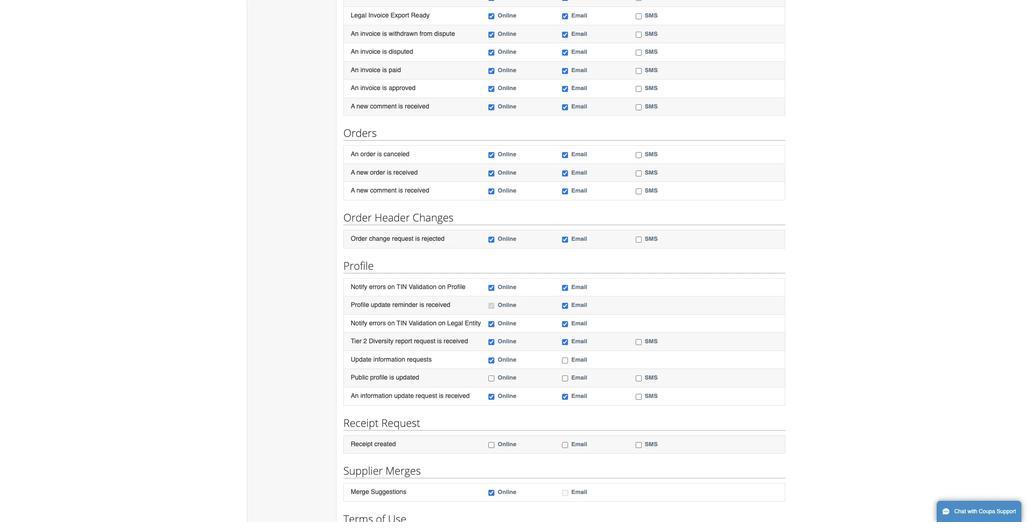 Task type: describe. For each thing, give the bounding box(es) containing it.
7 email from the top
[[571, 151, 587, 158]]

header
[[375, 210, 410, 225]]

receipt for receipt request
[[343, 416, 379, 431]]

11 sms from the top
[[645, 338, 658, 345]]

order change request is rejected
[[351, 235, 445, 243]]

orders
[[343, 126, 377, 141]]

3 email from the top
[[571, 48, 587, 55]]

2 vertical spatial request
[[416, 393, 437, 400]]

4 online from the top
[[498, 67, 516, 73]]

14 online from the top
[[498, 338, 516, 345]]

3 new from the top
[[356, 187, 368, 194]]

receipt for receipt created
[[351, 441, 373, 448]]

0 vertical spatial order
[[360, 151, 375, 158]]

an for an invoice is paid
[[351, 66, 359, 73]]

19 email from the top
[[571, 489, 587, 496]]

1 horizontal spatial legal
[[447, 320, 463, 327]]

0 horizontal spatial legal
[[351, 11, 367, 19]]

14 email from the top
[[571, 338, 587, 345]]

1 vertical spatial order
[[370, 169, 385, 176]]

an invoice is paid
[[351, 66, 401, 73]]

13 email from the top
[[571, 320, 587, 327]]

order for order change request is rejected
[[351, 235, 367, 243]]

paid
[[389, 66, 401, 73]]

5 sms from the top
[[645, 85, 658, 92]]

on down "profile update reminder is received"
[[388, 320, 395, 327]]

0 vertical spatial request
[[392, 235, 413, 243]]

export
[[391, 11, 409, 19]]

an for an invoice is withdrawn from dispute
[[351, 30, 359, 37]]

coupa
[[979, 509, 995, 516]]

an for an invoice is disputed
[[351, 48, 359, 55]]

requests
[[407, 356, 432, 364]]

15 online from the top
[[498, 357, 516, 364]]

receipt request
[[343, 416, 420, 431]]

report
[[395, 338, 412, 345]]

2 a new comment is received from the top
[[351, 187, 429, 194]]

merge suggestions
[[351, 489, 406, 496]]

16 online from the top
[[498, 375, 516, 382]]

an for an information update request is received
[[351, 393, 359, 400]]

10 online from the top
[[498, 236, 516, 243]]

dispute
[[434, 30, 455, 37]]

request
[[381, 416, 420, 431]]

notify for notify errors on tin validation on profile
[[351, 283, 367, 291]]

18 email from the top
[[571, 441, 587, 448]]

order for order header changes
[[343, 210, 372, 225]]

tin for legal
[[397, 320, 407, 327]]

supplier merges
[[343, 464, 421, 479]]

chat with coupa support
[[954, 509, 1016, 516]]

suggestions
[[371, 489, 406, 496]]

invoice for disputed
[[360, 48, 380, 55]]

withdrawn
[[389, 30, 418, 37]]

invoice
[[368, 11, 389, 19]]

validation for profile
[[409, 283, 436, 291]]

chat
[[954, 509, 966, 516]]

6 online from the top
[[498, 103, 516, 110]]

a new order is received
[[351, 169, 418, 176]]

13 online from the top
[[498, 320, 516, 327]]

approved
[[389, 84, 416, 92]]

8 online from the top
[[498, 169, 516, 176]]

tier
[[351, 338, 362, 345]]

an order is canceled
[[351, 151, 410, 158]]

7 sms from the top
[[645, 151, 658, 158]]

updated
[[396, 374, 419, 382]]

update information requests
[[351, 356, 432, 364]]

1 sms from the top
[[645, 12, 658, 19]]

notify for notify errors on tin validation on legal entity
[[351, 320, 367, 327]]

11 email from the top
[[571, 284, 587, 291]]

merges
[[385, 464, 421, 479]]

4 email from the top
[[571, 67, 587, 73]]

2 online from the top
[[498, 30, 516, 37]]

notify errors on tin validation on profile
[[351, 283, 466, 291]]

9 online from the top
[[498, 188, 516, 194]]



Task type: vqa. For each thing, say whether or not it's contained in the screenshot.
information
yes



Task type: locate. For each thing, give the bounding box(es) containing it.
on up notify errors on tin validation on legal entity
[[438, 283, 445, 291]]

update left 'reminder'
[[371, 302, 391, 309]]

a new comment is received down an invoice is approved at the left top of the page
[[351, 103, 429, 110]]

1 horizontal spatial update
[[394, 393, 414, 400]]

13 sms from the top
[[645, 393, 658, 400]]

created
[[374, 441, 396, 448]]

1 vertical spatial new
[[356, 169, 368, 176]]

0 vertical spatial tin
[[397, 283, 407, 291]]

2 vertical spatial profile
[[351, 302, 369, 309]]

errors up "profile update reminder is received"
[[369, 283, 386, 291]]

17 email from the top
[[571, 393, 587, 400]]

errors for notify errors on tin validation on profile
[[369, 283, 386, 291]]

0 vertical spatial a new comment is received
[[351, 103, 429, 110]]

errors up diversity in the left of the page
[[369, 320, 386, 327]]

4 sms from the top
[[645, 67, 658, 73]]

0 vertical spatial information
[[373, 356, 405, 364]]

diversity
[[369, 338, 393, 345]]

1 vertical spatial comment
[[370, 187, 397, 194]]

2 errors from the top
[[369, 320, 386, 327]]

legal left invoice
[[351, 11, 367, 19]]

an down an invoice is paid
[[351, 84, 359, 92]]

2 invoice from the top
[[360, 48, 380, 55]]

5 an from the top
[[351, 151, 359, 158]]

invoice for approved
[[360, 84, 380, 92]]

2 comment from the top
[[370, 187, 397, 194]]

2 tin from the top
[[397, 320, 407, 327]]

1 tin from the top
[[397, 283, 407, 291]]

from
[[420, 30, 432, 37]]

tin down "profile update reminder is received"
[[397, 320, 407, 327]]

0 vertical spatial errors
[[369, 283, 386, 291]]

new
[[356, 103, 368, 110], [356, 169, 368, 176], [356, 187, 368, 194]]

notify
[[351, 283, 367, 291], [351, 320, 367, 327]]

an for an order is canceled
[[351, 151, 359, 158]]

2
[[363, 338, 367, 345]]

16 email from the top
[[571, 375, 587, 382]]

an down 'orders'
[[351, 151, 359, 158]]

0 vertical spatial update
[[371, 302, 391, 309]]

8 sms from the top
[[645, 169, 658, 176]]

invoice for withdrawn
[[360, 30, 380, 37]]

disputed
[[389, 48, 413, 55]]

None checkbox
[[489, 13, 495, 19], [562, 13, 568, 19], [636, 13, 642, 19], [489, 32, 495, 38], [489, 50, 495, 56], [562, 50, 568, 56], [636, 50, 642, 56], [562, 104, 568, 110], [489, 153, 495, 158], [636, 153, 642, 158], [562, 171, 568, 177], [636, 171, 642, 177], [636, 189, 642, 195], [562, 237, 568, 243], [636, 237, 642, 243], [489, 285, 495, 291], [562, 285, 568, 291], [562, 303, 568, 309], [489, 322, 495, 328], [562, 340, 568, 346], [636, 376, 642, 382], [489, 443, 495, 449], [562, 443, 568, 449], [489, 491, 495, 497], [489, 13, 495, 19], [562, 13, 568, 19], [636, 13, 642, 19], [489, 32, 495, 38], [489, 50, 495, 56], [562, 50, 568, 56], [636, 50, 642, 56], [562, 104, 568, 110], [489, 153, 495, 158], [636, 153, 642, 158], [562, 171, 568, 177], [636, 171, 642, 177], [636, 189, 642, 195], [562, 237, 568, 243], [636, 237, 642, 243], [489, 285, 495, 291], [562, 285, 568, 291], [562, 303, 568, 309], [489, 322, 495, 328], [562, 340, 568, 346], [636, 376, 642, 382], [489, 443, 495, 449], [562, 443, 568, 449], [489, 491, 495, 497]]

an
[[351, 30, 359, 37], [351, 48, 359, 55], [351, 66, 359, 73], [351, 84, 359, 92], [351, 151, 359, 158], [351, 393, 359, 400]]

profile
[[370, 374, 388, 382]]

4 invoice from the top
[[360, 84, 380, 92]]

profile up "tier"
[[351, 302, 369, 309]]

0 vertical spatial legal
[[351, 11, 367, 19]]

1 notify from the top
[[351, 283, 367, 291]]

15 email from the top
[[571, 357, 587, 364]]

19 online from the top
[[498, 489, 516, 496]]

2 a from the top
[[351, 169, 355, 176]]

validation up 'reminder'
[[409, 283, 436, 291]]

1 vertical spatial profile
[[447, 283, 466, 291]]

tin
[[397, 283, 407, 291], [397, 320, 407, 327]]

a down a new order is received
[[351, 187, 355, 194]]

an invoice is approved
[[351, 84, 416, 92]]

a down the an order is canceled
[[351, 169, 355, 176]]

3 online from the top
[[498, 48, 516, 55]]

receipt up "receipt created"
[[343, 416, 379, 431]]

a new comment is received
[[351, 103, 429, 110], [351, 187, 429, 194]]

5 online from the top
[[498, 85, 516, 92]]

validation
[[409, 283, 436, 291], [409, 320, 436, 327]]

errors for notify errors on tin validation on legal entity
[[369, 320, 386, 327]]

order
[[360, 151, 375, 158], [370, 169, 385, 176]]

an invoice is withdrawn from dispute
[[351, 30, 455, 37]]

1 vertical spatial update
[[394, 393, 414, 400]]

notify up "tier"
[[351, 320, 367, 327]]

1 invoice from the top
[[360, 30, 380, 37]]

legal
[[351, 11, 367, 19], [447, 320, 463, 327]]

new down a new order is received
[[356, 187, 368, 194]]

1 errors from the top
[[369, 283, 386, 291]]

1 a from the top
[[351, 103, 355, 110]]

a up 'orders'
[[351, 103, 355, 110]]

7 online from the top
[[498, 151, 516, 158]]

an down public
[[351, 393, 359, 400]]

1 a new comment is received from the top
[[351, 103, 429, 110]]

2 new from the top
[[356, 169, 368, 176]]

9 sms from the top
[[645, 188, 658, 194]]

profile down change
[[343, 258, 374, 273]]

invoice down an invoice is disputed
[[360, 66, 380, 73]]

on left entity
[[438, 320, 445, 327]]

received
[[405, 103, 429, 110], [393, 169, 418, 176], [405, 187, 429, 194], [426, 302, 450, 309], [444, 338, 468, 345], [445, 393, 470, 400]]

9 email from the top
[[571, 188, 587, 194]]

profile update reminder is received
[[351, 302, 450, 309]]

0 horizontal spatial update
[[371, 302, 391, 309]]

3 an from the top
[[351, 66, 359, 73]]

a
[[351, 103, 355, 110], [351, 169, 355, 176], [351, 187, 355, 194]]

canceled
[[384, 151, 410, 158]]

invoice up an invoice is paid
[[360, 48, 380, 55]]

1 an from the top
[[351, 30, 359, 37]]

order left change
[[351, 235, 367, 243]]

an invoice is disputed
[[351, 48, 413, 55]]

legal invoice export ready
[[351, 11, 430, 19]]

is
[[382, 30, 387, 37], [382, 48, 387, 55], [382, 66, 387, 73], [382, 84, 387, 92], [398, 103, 403, 110], [377, 151, 382, 158], [387, 169, 392, 176], [398, 187, 403, 194], [415, 235, 420, 243], [420, 302, 424, 309], [437, 338, 442, 345], [389, 374, 394, 382], [439, 393, 444, 400]]

support
[[997, 509, 1016, 516]]

notify up "profile update reminder is received"
[[351, 283, 367, 291]]

an information update request is received
[[351, 393, 470, 400]]

information for an
[[360, 393, 392, 400]]

invoice down an invoice is paid
[[360, 84, 380, 92]]

merge
[[351, 489, 369, 496]]

validation for legal
[[409, 320, 436, 327]]

None checkbox
[[489, 0, 495, 1], [562, 0, 568, 1], [636, 0, 642, 1], [562, 32, 568, 38], [636, 32, 642, 38], [489, 68, 495, 74], [562, 68, 568, 74], [636, 68, 642, 74], [489, 86, 495, 92], [562, 86, 568, 92], [636, 86, 642, 92], [489, 104, 495, 110], [636, 104, 642, 110], [562, 153, 568, 158], [489, 171, 495, 177], [489, 189, 495, 195], [562, 189, 568, 195], [489, 237, 495, 243], [489, 303, 495, 309], [562, 322, 568, 328], [489, 340, 495, 346], [636, 340, 642, 346], [489, 358, 495, 364], [562, 358, 568, 364], [489, 376, 495, 382], [562, 376, 568, 382], [489, 394, 495, 400], [562, 394, 568, 400], [636, 394, 642, 400], [636, 443, 642, 449], [562, 491, 568, 497], [489, 0, 495, 1], [562, 0, 568, 1], [636, 0, 642, 1], [562, 32, 568, 38], [636, 32, 642, 38], [489, 68, 495, 74], [562, 68, 568, 74], [636, 68, 642, 74], [489, 86, 495, 92], [562, 86, 568, 92], [636, 86, 642, 92], [489, 104, 495, 110], [636, 104, 642, 110], [562, 153, 568, 158], [489, 171, 495, 177], [489, 189, 495, 195], [562, 189, 568, 195], [489, 237, 495, 243], [489, 303, 495, 309], [562, 322, 568, 328], [489, 340, 495, 346], [636, 340, 642, 346], [489, 358, 495, 364], [562, 358, 568, 364], [489, 376, 495, 382], [562, 376, 568, 382], [489, 394, 495, 400], [562, 394, 568, 400], [636, 394, 642, 400], [636, 443, 642, 449], [562, 491, 568, 497]]

tin for profile
[[397, 283, 407, 291]]

comment down an invoice is approved at the left top of the page
[[370, 103, 397, 110]]

5 email from the top
[[571, 85, 587, 92]]

1 vertical spatial notify
[[351, 320, 367, 327]]

6 an from the top
[[351, 393, 359, 400]]

1 comment from the top
[[370, 103, 397, 110]]

1 validation from the top
[[409, 283, 436, 291]]

receipt
[[343, 416, 379, 431], [351, 441, 373, 448]]

0 vertical spatial a
[[351, 103, 355, 110]]

tier 2 diversity report request is received
[[351, 338, 468, 345]]

sms
[[645, 12, 658, 19], [645, 30, 658, 37], [645, 48, 658, 55], [645, 67, 658, 73], [645, 85, 658, 92], [645, 103, 658, 110], [645, 151, 658, 158], [645, 169, 658, 176], [645, 188, 658, 194], [645, 236, 658, 243], [645, 338, 658, 345], [645, 375, 658, 382], [645, 393, 658, 400], [645, 441, 658, 448]]

with
[[968, 509, 977, 516]]

an down an invoice is disputed
[[351, 66, 359, 73]]

public profile is updated
[[351, 374, 419, 382]]

2 vertical spatial a
[[351, 187, 355, 194]]

2 validation from the top
[[409, 320, 436, 327]]

update down updated
[[394, 393, 414, 400]]

3 invoice from the top
[[360, 66, 380, 73]]

1 vertical spatial information
[[360, 393, 392, 400]]

an up an invoice is disputed
[[351, 30, 359, 37]]

1 new from the top
[[356, 103, 368, 110]]

2 email from the top
[[571, 30, 587, 37]]

profile up entity
[[447, 283, 466, 291]]

request
[[392, 235, 413, 243], [414, 338, 435, 345], [416, 393, 437, 400]]

1 online from the top
[[498, 12, 516, 19]]

6 sms from the top
[[645, 103, 658, 110]]

3 sms from the top
[[645, 48, 658, 55]]

an up an invoice is paid
[[351, 48, 359, 55]]

0 vertical spatial validation
[[409, 283, 436, 291]]

8 email from the top
[[571, 169, 587, 176]]

chat with coupa support button
[[937, 502, 1022, 523]]

1 email from the top
[[571, 12, 587, 19]]

receipt left created
[[351, 441, 373, 448]]

online
[[498, 12, 516, 19], [498, 30, 516, 37], [498, 48, 516, 55], [498, 67, 516, 73], [498, 85, 516, 92], [498, 103, 516, 110], [498, 151, 516, 158], [498, 169, 516, 176], [498, 188, 516, 194], [498, 236, 516, 243], [498, 284, 516, 291], [498, 302, 516, 309], [498, 320, 516, 327], [498, 338, 516, 345], [498, 357, 516, 364], [498, 375, 516, 382], [498, 393, 516, 400], [498, 441, 516, 448], [498, 489, 516, 496]]

a new comment is received down a new order is received
[[351, 187, 429, 194]]

email
[[571, 12, 587, 19], [571, 30, 587, 37], [571, 48, 587, 55], [571, 67, 587, 73], [571, 85, 587, 92], [571, 103, 587, 110], [571, 151, 587, 158], [571, 169, 587, 176], [571, 188, 587, 194], [571, 236, 587, 243], [571, 284, 587, 291], [571, 302, 587, 309], [571, 320, 587, 327], [571, 338, 587, 345], [571, 357, 587, 364], [571, 375, 587, 382], [571, 393, 587, 400], [571, 441, 587, 448], [571, 489, 587, 496]]

profile
[[343, 258, 374, 273], [447, 283, 466, 291], [351, 302, 369, 309]]

12 email from the top
[[571, 302, 587, 309]]

on up "profile update reminder is received"
[[388, 283, 395, 291]]

order down the an order is canceled
[[370, 169, 385, 176]]

validation up the tier 2 diversity report request is received
[[409, 320, 436, 327]]

public
[[351, 374, 368, 382]]

2 sms from the top
[[645, 30, 658, 37]]

order down 'orders'
[[360, 151, 375, 158]]

on
[[388, 283, 395, 291], [438, 283, 445, 291], [388, 320, 395, 327], [438, 320, 445, 327]]

1 vertical spatial validation
[[409, 320, 436, 327]]

information up public profile is updated on the left bottom
[[373, 356, 405, 364]]

rejected
[[422, 235, 445, 243]]

update
[[371, 302, 391, 309], [394, 393, 414, 400]]

invoice for paid
[[360, 66, 380, 73]]

18 online from the top
[[498, 441, 516, 448]]

1 vertical spatial order
[[351, 235, 367, 243]]

17 online from the top
[[498, 393, 516, 400]]

information
[[373, 356, 405, 364], [360, 393, 392, 400]]

1 vertical spatial request
[[414, 338, 435, 345]]

10 email from the top
[[571, 236, 587, 243]]

tin up "profile update reminder is received"
[[397, 283, 407, 291]]

ready
[[411, 11, 430, 19]]

invoice
[[360, 30, 380, 37], [360, 48, 380, 55], [360, 66, 380, 73], [360, 84, 380, 92]]

request down updated
[[416, 393, 437, 400]]

receipt created
[[351, 441, 396, 448]]

order header changes
[[343, 210, 454, 225]]

0 vertical spatial order
[[343, 210, 372, 225]]

change
[[369, 235, 390, 243]]

order up change
[[343, 210, 372, 225]]

0 vertical spatial profile
[[343, 258, 374, 273]]

supplier
[[343, 464, 383, 479]]

0 vertical spatial notify
[[351, 283, 367, 291]]

1 vertical spatial a new comment is received
[[351, 187, 429, 194]]

0 vertical spatial receipt
[[343, 416, 379, 431]]

3 a from the top
[[351, 187, 355, 194]]

comment
[[370, 103, 397, 110], [370, 187, 397, 194]]

1 vertical spatial errors
[[369, 320, 386, 327]]

legal left entity
[[447, 320, 463, 327]]

profile for profile
[[343, 258, 374, 273]]

2 notify from the top
[[351, 320, 367, 327]]

2 an from the top
[[351, 48, 359, 55]]

1 vertical spatial receipt
[[351, 441, 373, 448]]

profile for profile update reminder is received
[[351, 302, 369, 309]]

4 an from the top
[[351, 84, 359, 92]]

invoice down invoice
[[360, 30, 380, 37]]

information down profile
[[360, 393, 392, 400]]

2 vertical spatial new
[[356, 187, 368, 194]]

14 sms from the top
[[645, 441, 658, 448]]

0 vertical spatial new
[[356, 103, 368, 110]]

information for update
[[373, 356, 405, 364]]

request down order header changes
[[392, 235, 413, 243]]

6 email from the top
[[571, 103, 587, 110]]

10 sms from the top
[[645, 236, 658, 243]]

update
[[351, 356, 372, 364]]

request up requests
[[414, 338, 435, 345]]

an for an invoice is approved
[[351, 84, 359, 92]]

new down the an order is canceled
[[356, 169, 368, 176]]

12 sms from the top
[[645, 375, 658, 382]]

0 vertical spatial comment
[[370, 103, 397, 110]]

1 vertical spatial a
[[351, 169, 355, 176]]

new up 'orders'
[[356, 103, 368, 110]]

errors
[[369, 283, 386, 291], [369, 320, 386, 327]]

reminder
[[392, 302, 418, 309]]

notify errors on tin validation on legal entity
[[351, 320, 481, 327]]

changes
[[413, 210, 454, 225]]

12 online from the top
[[498, 302, 516, 309]]

1 vertical spatial legal
[[447, 320, 463, 327]]

11 online from the top
[[498, 284, 516, 291]]

1 vertical spatial tin
[[397, 320, 407, 327]]

entity
[[465, 320, 481, 327]]

order
[[343, 210, 372, 225], [351, 235, 367, 243]]

comment down a new order is received
[[370, 187, 397, 194]]



